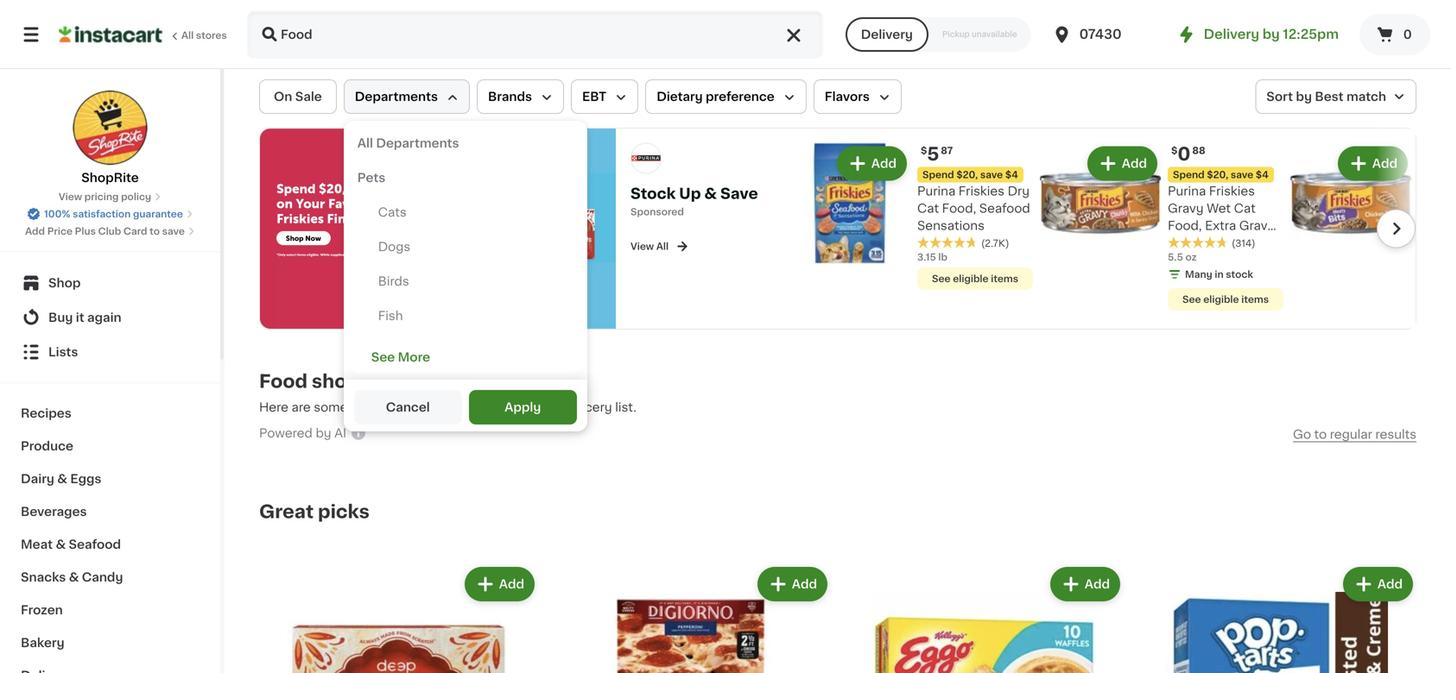 Task type: locate. For each thing, give the bounding box(es) containing it.
delivery
[[1204, 28, 1259, 41], [861, 29, 913, 41]]

0 vertical spatial departments
[[355, 91, 438, 103]]

0 horizontal spatial items
[[440, 401, 473, 414]]

essential
[[351, 401, 405, 414]]

friskies inside purina friskies dry cat food, seafood sensations
[[959, 185, 1005, 197]]

0 vertical spatial items
[[991, 274, 1018, 284]]

view for view pricing policy
[[59, 192, 82, 202]]

instacart logo image
[[59, 24, 162, 45]]

1 vertical spatial see eligible items
[[1182, 295, 1269, 305]]

to down guarantee at the left top of the page
[[150, 227, 160, 236]]

0 vertical spatial food,
[[942, 203, 976, 215]]

view up 100%
[[59, 192, 82, 202]]

$ left 87
[[921, 146, 927, 156]]

& right meat
[[56, 539, 66, 551]]

cat up the sensations
[[917, 203, 939, 215]]

0 vertical spatial see
[[932, 274, 951, 284]]

match
[[1347, 91, 1386, 103]]

$ inside $ 0 88
[[1171, 146, 1178, 156]]

2 friskies from the left
[[1209, 185, 1255, 197]]

by right sort
[[1296, 91, 1312, 103]]

spend $20, save $4 for 5
[[923, 170, 1018, 180]]

food, up 'chunky'
[[1168, 220, 1202, 232]]

by for powered
[[316, 428, 331, 440]]

view pricing policy link
[[59, 190, 162, 204]]

see down many
[[1182, 295, 1201, 305]]

see down lb
[[932, 274, 951, 284]]

recipes
[[21, 408, 71, 420]]

0 vertical spatial gravy
[[1168, 203, 1204, 215]]

snacks & candy link
[[10, 561, 210, 594]]

buy
[[48, 312, 73, 324]]

0 vertical spatial eligible
[[953, 274, 989, 284]]

0 vertical spatial seafood
[[979, 203, 1030, 215]]

$4 for 0
[[1256, 170, 1269, 180]]

departments
[[355, 91, 438, 103], [376, 137, 459, 149]]

eligible down the many in stock at top
[[1203, 295, 1239, 305]]

seafood up candy
[[69, 539, 121, 551]]

in left stock
[[1215, 270, 1224, 280]]

1 horizontal spatial all
[[357, 137, 373, 149]]

save down guarantee at the left top of the page
[[162, 227, 185, 236]]

see eligible items button for 0
[[1168, 289, 1284, 311]]

departments inside dropdown button
[[355, 91, 438, 103]]

$4 up 'dry' at top right
[[1005, 170, 1018, 180]]

1 horizontal spatial view
[[631, 242, 654, 251]]

shoprite logo image
[[72, 90, 148, 166]]

& left eggs
[[57, 473, 67, 485]]

0 vertical spatial see eligible items
[[932, 274, 1018, 284]]

Birds radio
[[351, 266, 580, 297]]

spend down $ 5 87
[[923, 170, 954, 180]]

0 horizontal spatial cat
[[917, 203, 939, 215]]

1 vertical spatial departments
[[376, 137, 459, 149]]

$20, up the wet
[[1207, 170, 1229, 180]]

spend $20, save $4 down 87
[[923, 170, 1018, 180]]

2 vertical spatial all
[[656, 242, 669, 251]]

ebt
[[582, 91, 607, 103]]

see eligible items down lb
[[932, 274, 1018, 284]]

0 horizontal spatial see
[[371, 352, 395, 364]]

1 horizontal spatial see eligible items
[[1182, 295, 1269, 305]]

0 horizontal spatial 0
[[1178, 145, 1191, 163]]

all stores
[[181, 31, 227, 40]]

1 vertical spatial 0
[[1178, 145, 1191, 163]]

spend for 5
[[923, 170, 954, 180]]

purina inside purina friskies dry cat food, seafood sensations
[[917, 185, 956, 197]]

by left 12:25pm
[[1263, 28, 1280, 41]]

powered by ai link
[[259, 425, 367, 446]]

see eligible items for 0
[[1182, 295, 1269, 305]]

0 horizontal spatial seafood
[[69, 539, 121, 551]]

2 horizontal spatial save
[[1231, 170, 1254, 180]]

1 horizontal spatial $
[[1171, 146, 1178, 156]]

more
[[398, 352, 430, 364]]

eligible down (2.7k)
[[953, 274, 989, 284]]

delivery by 12:25pm
[[1204, 28, 1339, 41]]

100% satisfaction guarantee button
[[27, 204, 193, 221]]

1 vertical spatial in
[[1215, 270, 1224, 280]]

1 horizontal spatial spend $20, save $4
[[1173, 170, 1269, 180]]

ebt button
[[571, 79, 639, 114]]

1 horizontal spatial $20,
[[1207, 170, 1229, 180]]

None search field
[[247, 10, 823, 59]]

spend $20, save $4 down 88
[[1173, 170, 1269, 180]]

delivery for delivery by 12:25pm
[[1204, 28, 1259, 41]]

$4 up purina friskies gravy wet cat food, extra gravy chunky with chicken in savory gravy
[[1256, 170, 1269, 180]]

2 vertical spatial items
[[440, 401, 473, 414]]

shop
[[48, 277, 81, 289]]

add price plus club card to save link
[[25, 225, 195, 238]]

seafood down 'dry' at top right
[[979, 203, 1030, 215]]

1 horizontal spatial purina
[[1168, 185, 1206, 197]]

0 horizontal spatial delivery
[[861, 29, 913, 41]]

cat right the wet
[[1234, 203, 1256, 215]]

$20, up purina friskies dry cat food, seafood sensations
[[957, 170, 978, 180]]

0 horizontal spatial spend
[[923, 170, 954, 180]]

Pets radio
[[351, 162, 580, 193]]

2 horizontal spatial by
[[1296, 91, 1312, 103]]

all down nsored
[[656, 242, 669, 251]]

1 vertical spatial view
[[631, 242, 654, 251]]

1 vertical spatial food,
[[1168, 220, 1202, 232]]

it
[[76, 312, 84, 324]]

0 vertical spatial view
[[59, 192, 82, 202]]

items
[[991, 274, 1018, 284], [1241, 295, 1269, 305], [440, 401, 473, 414]]

spend down $ 0 88
[[1173, 170, 1205, 180]]

go
[[1293, 429, 1311, 441]]

2 spend from the left
[[1173, 170, 1205, 180]]

0 horizontal spatial food,
[[942, 203, 976, 215]]

eligible
[[953, 274, 989, 284], [1203, 295, 1239, 305]]

save up purina friskies dry cat food, seafood sensations
[[980, 170, 1003, 180]]

see eligible items button down the many in stock at top
[[1168, 289, 1284, 311]]

1 horizontal spatial items
[[991, 274, 1018, 284]]

to left add
[[477, 401, 489, 414]]

delivery up flavors dropdown button
[[861, 29, 913, 41]]

eligible for 0
[[1203, 295, 1239, 305]]

1 horizontal spatial 0
[[1403, 29, 1412, 41]]

0 horizontal spatial purina
[[917, 185, 956, 197]]

0 vertical spatial 0
[[1403, 29, 1412, 41]]

view for view all
[[631, 242, 654, 251]]

0 vertical spatial in
[[1221, 254, 1231, 267]]

1 vertical spatial seafood
[[69, 539, 121, 551]]

food, inside purina friskies gravy wet cat food, extra gravy chunky with chicken in savory gravy
[[1168, 220, 1202, 232]]

dairy
[[21, 473, 54, 485]]

fish
[[378, 310, 403, 322]]

meat & seafood
[[21, 539, 121, 551]]

items down stock
[[1241, 295, 1269, 305]]

1 cat from the left
[[917, 203, 939, 215]]

1 horizontal spatial see eligible items button
[[1168, 289, 1284, 311]]

2 horizontal spatial see
[[1182, 295, 1201, 305]]

1 vertical spatial items
[[1241, 295, 1269, 305]]

departments down departments dropdown button
[[376, 137, 459, 149]]

dairy & eggs
[[21, 473, 101, 485]]

by
[[1263, 28, 1280, 41], [1296, 91, 1312, 103], [316, 428, 331, 440]]

view
[[59, 192, 82, 202], [631, 242, 654, 251]]

purina inside purina friskies gravy wet cat food, extra gravy chunky with chicken in savory gravy
[[1168, 185, 1206, 197]]

purina down $ 0 88
[[1168, 185, 1206, 197]]

see inside button
[[371, 352, 395, 364]]

frozen
[[21, 605, 63, 617]]

$20,
[[957, 170, 978, 180], [1207, 170, 1229, 180]]

see
[[932, 274, 951, 284], [1182, 295, 1201, 305], [371, 352, 395, 364]]

&
[[704, 187, 717, 201], [57, 473, 67, 485], [56, 539, 66, 551], [69, 572, 79, 584]]

1 vertical spatial by
[[1296, 91, 1312, 103]]

gravy left the wet
[[1168, 203, 1204, 215]]

0 horizontal spatial eligible
[[953, 274, 989, 284]]

0 horizontal spatial $20,
[[957, 170, 978, 180]]

1 horizontal spatial by
[[1263, 28, 1280, 41]]

product group containing 5
[[790, 143, 1033, 294]]

2 vertical spatial by
[[316, 428, 331, 440]]

1 $ from the left
[[921, 146, 927, 156]]

go to regular results button
[[1293, 428, 1417, 442]]

picks
[[318, 503, 370, 521]]

0 button
[[1360, 14, 1430, 55]]

0 horizontal spatial $4
[[1005, 170, 1018, 180]]

dietary preference button
[[645, 79, 807, 114]]

cat
[[917, 203, 939, 215], [1234, 203, 1256, 215]]

great picks
[[259, 503, 370, 521]]

delivery inside button
[[861, 29, 913, 41]]

flavors button
[[813, 79, 902, 114]]

by inside field
[[1296, 91, 1312, 103]]

all left stores
[[181, 31, 194, 40]]

to right go
[[1314, 429, 1327, 441]]

1 friskies from the left
[[959, 185, 1005, 197]]

2 $4 from the left
[[1256, 170, 1269, 180]]

great
[[259, 503, 314, 521]]

save up the wet
[[1231, 170, 1254, 180]]

$ inside $ 5 87
[[921, 146, 927, 156]]

pets
[[357, 172, 385, 184]]

results
[[1376, 429, 1417, 441]]

see for 0
[[1182, 295, 1201, 305]]

shop link
[[10, 266, 210, 301]]

savory
[[1234, 254, 1276, 267]]

1 horizontal spatial $4
[[1256, 170, 1269, 180]]

& right up
[[704, 187, 717, 201]]

bakery
[[21, 637, 64, 650]]

0 horizontal spatial view
[[59, 192, 82, 202]]

guarantee
[[133, 209, 183, 219]]

product group
[[790, 143, 1033, 294], [1040, 143, 1284, 315], [259, 564, 538, 674], [552, 564, 831, 674], [845, 564, 1124, 674], [1138, 564, 1417, 674]]

friskies up the wet
[[1209, 185, 1255, 197]]

save
[[980, 170, 1003, 180], [1231, 170, 1254, 180], [162, 227, 185, 236]]

best
[[1315, 91, 1344, 103]]

2 horizontal spatial items
[[1241, 295, 1269, 305]]

nsored
[[650, 207, 684, 217]]

2 purina from the left
[[1168, 185, 1206, 197]]

see left more
[[371, 352, 395, 364]]

0 horizontal spatial friskies
[[959, 185, 1005, 197]]

purina friskies dry cat food, seafood sensations
[[917, 185, 1030, 232]]

on
[[274, 91, 292, 103]]

1 horizontal spatial eligible
[[1203, 295, 1239, 305]]

pricing
[[84, 192, 119, 202]]

$ for 5
[[921, 146, 927, 156]]

many in stock
[[1185, 270, 1253, 280]]

0 horizontal spatial see eligible items button
[[917, 268, 1033, 290]]

food
[[408, 401, 436, 414]]

see eligible items down the many in stock at top
[[1182, 295, 1269, 305]]

1 vertical spatial all
[[357, 137, 373, 149]]

1 horizontal spatial spend
[[1173, 170, 1205, 180]]

all inside all stores link
[[181, 31, 194, 40]]

friskies
[[959, 185, 1005, 197], [1209, 185, 1255, 197]]

delivery left 12:25pm
[[1204, 28, 1259, 41]]

see eligible items for 5
[[932, 274, 1018, 284]]

& for eggs
[[57, 473, 67, 485]]

meat & seafood link
[[10, 529, 210, 561]]

$4 for 5
[[1005, 170, 1018, 180]]

gravy up the (314)
[[1239, 220, 1275, 232]]

view inside 'link'
[[59, 192, 82, 202]]

departments up all departments
[[355, 91, 438, 103]]

all departments
[[357, 137, 459, 149]]

preference
[[706, 91, 775, 103]]

with
[[1217, 237, 1245, 249]]

delivery by 12:25pm link
[[1176, 24, 1339, 45]]

items right food
[[440, 401, 473, 414]]

100%
[[44, 209, 70, 219]]

in inside purina friskies gravy wet cat food, extra gravy chunky with chicken in savory gravy
[[1221, 254, 1231, 267]]

1 horizontal spatial see
[[932, 274, 951, 284]]

2 vertical spatial see
[[371, 352, 395, 364]]

1 $20, from the left
[[957, 170, 978, 180]]

by left ai
[[316, 428, 331, 440]]

$ for 0
[[1171, 146, 1178, 156]]

0 horizontal spatial by
[[316, 428, 331, 440]]

spend for 0
[[1173, 170, 1205, 180]]

1 spend $20, save $4 from the left
[[923, 170, 1018, 180]]

stock up & save spo nsored
[[631, 187, 758, 217]]

87
[[941, 146, 953, 156]]

see eligible items button down lb
[[917, 268, 1033, 290]]

all up the pets
[[357, 137, 373, 149]]

2 cat from the left
[[1234, 203, 1256, 215]]

0 inside 0 button
[[1403, 29, 1412, 41]]

friskies inside purina friskies gravy wet cat food, extra gravy chunky with chicken in savory gravy
[[1209, 185, 1255, 197]]

birds
[[378, 276, 409, 288]]

friskies left 'dry' at top right
[[959, 185, 1005, 197]]

1 horizontal spatial food,
[[1168, 220, 1202, 232]]

shopping
[[312, 373, 402, 391]]

save for 5
[[980, 170, 1003, 180]]

view down the spo
[[631, 242, 654, 251]]

2 $20, from the left
[[1207, 170, 1229, 180]]

in up the many in stock at top
[[1221, 254, 1231, 267]]

1 horizontal spatial save
[[980, 170, 1003, 180]]

1 horizontal spatial delivery
[[1204, 28, 1259, 41]]

& left candy
[[69, 572, 79, 584]]

1 purina from the left
[[917, 185, 956, 197]]

1 horizontal spatial seafood
[[979, 203, 1030, 215]]

0 horizontal spatial $
[[921, 146, 927, 156]]

apply
[[505, 402, 541, 414]]

again
[[87, 312, 121, 324]]

see for 5
[[932, 274, 951, 284]]

2 $ from the left
[[1171, 146, 1178, 156]]

0 vertical spatial all
[[181, 31, 194, 40]]

here are some essential food items to add to your grocery list.
[[259, 401, 637, 414]]

to inside button
[[1314, 429, 1327, 441]]

1 vertical spatial see
[[1182, 295, 1201, 305]]

0 horizontal spatial all
[[181, 31, 194, 40]]

0 horizontal spatial see eligible items
[[932, 274, 1018, 284]]

1 $4 from the left
[[1005, 170, 1018, 180]]

see more button
[[351, 342, 580, 373]]

see eligible items
[[932, 274, 1018, 284], [1182, 295, 1269, 305]]

1 horizontal spatial friskies
[[1209, 185, 1255, 197]]

1 horizontal spatial cat
[[1234, 203, 1256, 215]]

purina down $ 5 87
[[917, 185, 956, 197]]

items down (2.7k)
[[991, 274, 1018, 284]]

in
[[1221, 254, 1231, 267], [1215, 270, 1224, 280]]

2 spend $20, save $4 from the left
[[1173, 170, 1269, 180]]

food, up the sensations
[[942, 203, 976, 215]]

1 spend from the left
[[923, 170, 954, 180]]

eligible for 5
[[953, 274, 989, 284]]

seafood inside purina friskies dry cat food, seafood sensations
[[979, 203, 1030, 215]]

0 horizontal spatial spend $20, save $4
[[923, 170, 1018, 180]]

gravy down chicken
[[1168, 272, 1204, 284]]

0 vertical spatial by
[[1263, 28, 1280, 41]]

frozen link
[[10, 594, 210, 627]]

$ left 88
[[1171, 146, 1178, 156]]

by for delivery
[[1263, 28, 1280, 41]]

1 vertical spatial eligible
[[1203, 295, 1239, 305]]



Task type: vqa. For each thing, say whether or not it's contained in the screenshot.
your
yes



Task type: describe. For each thing, give the bounding box(es) containing it.
buy it again link
[[10, 301, 210, 335]]

lists link
[[10, 335, 210, 370]]

stock
[[1226, 270, 1253, 280]]

items for 5
[[991, 274, 1018, 284]]

spend $20, save $4 for 0
[[1173, 170, 1269, 180]]

extra
[[1205, 220, 1236, 232]]

bakery link
[[10, 627, 210, 660]]

$ 5 87
[[921, 145, 953, 163]]

Search field
[[249, 12, 821, 57]]

3.15
[[917, 253, 936, 262]]

5
[[927, 145, 939, 163]]

policy
[[121, 192, 151, 202]]

friskies for 5
[[959, 185, 1005, 197]]

add
[[492, 401, 515, 414]]

seafood inside meat & seafood link
[[69, 539, 121, 551]]

candy
[[82, 572, 123, 584]]

add price plus club card to save
[[25, 227, 185, 236]]

1 vertical spatial gravy
[[1239, 220, 1275, 232]]

& for seafood
[[56, 539, 66, 551]]

satisfaction
[[73, 209, 131, 219]]

food shopping
[[259, 373, 402, 391]]

produce link
[[10, 430, 210, 463]]

brands button
[[477, 79, 564, 114]]

all for all stores
[[181, 31, 194, 40]]

88
[[1192, 146, 1206, 156]]

on sale button
[[259, 79, 337, 114]]

Cats radio
[[351, 197, 580, 228]]

friskies for 0
[[1209, 185, 1255, 197]]

Fish radio
[[351, 301, 580, 332]]

powered
[[259, 428, 313, 440]]

$ 0 88
[[1171, 145, 1206, 163]]

all for all departments
[[357, 137, 373, 149]]

purina friskies gravy wet cat food, extra gravy chunky with chicken in savory gravy
[[1168, 185, 1276, 284]]

departments button
[[344, 79, 470, 114]]

grocery
[[565, 401, 612, 414]]

dietary
[[657, 91, 703, 103]]

0 horizontal spatial save
[[162, 227, 185, 236]]

service type group
[[845, 17, 1031, 52]]

dairy & eggs link
[[10, 463, 210, 496]]

eggs
[[70, 473, 101, 485]]

dogs
[[378, 241, 410, 253]]

beverages
[[21, 506, 87, 518]]

(314)
[[1232, 239, 1256, 248]]

flavors
[[825, 91, 870, 103]]

cat inside purina friskies dry cat food, seafood sensations
[[917, 203, 939, 215]]

list.
[[615, 401, 637, 414]]

some
[[314, 401, 348, 414]]

add link
[[1290, 143, 1451, 285]]

5.5 oz
[[1168, 253, 1197, 262]]

recipes link
[[10, 397, 210, 430]]

product group containing 0
[[1040, 143, 1284, 315]]

brands
[[488, 91, 532, 103]]

regular
[[1330, 429, 1372, 441]]

buy it again
[[48, 312, 121, 324]]

delivery for delivery
[[861, 29, 913, 41]]

2 horizontal spatial all
[[656, 242, 669, 251]]

card
[[123, 227, 147, 236]]

lb
[[938, 253, 948, 262]]

$20, for 5
[[957, 170, 978, 180]]

ai
[[334, 428, 347, 440]]

to right add
[[519, 401, 531, 414]]

purina for 5
[[917, 185, 956, 197]]

& for candy
[[69, 572, 79, 584]]

sale
[[295, 91, 322, 103]]

07430 button
[[1052, 10, 1155, 59]]

by for sort
[[1296, 91, 1312, 103]]

dietary preference
[[657, 91, 775, 103]]

food
[[259, 373, 308, 391]]

cats
[[378, 206, 407, 219]]

club
[[98, 227, 121, 236]]

see more
[[371, 352, 430, 364]]

lists
[[48, 346, 78, 358]]

sort
[[1267, 91, 1293, 103]]

plus
[[75, 227, 96, 236]]

& inside stock up & save spo nsored
[[704, 187, 717, 201]]

go to regular results
[[1293, 429, 1417, 441]]

3.15 lb
[[917, 253, 948, 262]]

sort by best match
[[1267, 91, 1386, 103]]

are
[[292, 401, 311, 414]]

purina friskies image
[[260, 129, 616, 329]]

cat inside purina friskies gravy wet cat food, extra gravy chunky with chicken in savory gravy
[[1234, 203, 1256, 215]]

All Departments radio
[[351, 128, 580, 159]]

many
[[1185, 270, 1212, 280]]

food, inside purina friskies dry cat food, seafood sensations
[[942, 203, 976, 215]]

on sale
[[274, 91, 322, 103]]

Best match Sort by field
[[1255, 79, 1417, 114]]

see eligible items button for 5
[[917, 268, 1033, 290]]

12:25pm
[[1283, 28, 1339, 41]]

purina for 0
[[1168, 185, 1206, 197]]

cancel button
[[354, 390, 462, 425]]

purina image
[[631, 143, 662, 174]]

save for 0
[[1231, 170, 1254, 180]]

shoprite link
[[72, 90, 148, 187]]

2 vertical spatial gravy
[[1168, 272, 1204, 284]]

oz
[[1186, 253, 1197, 262]]

chicken
[[1168, 254, 1218, 267]]

(2.7k)
[[981, 239, 1009, 248]]

meat
[[21, 539, 53, 551]]

0 inside product group
[[1178, 145, 1191, 163]]

cancel
[[386, 402, 430, 414]]

stores
[[196, 31, 227, 40]]

up
[[679, 187, 701, 201]]

your
[[534, 401, 562, 414]]

5.5
[[1168, 253, 1183, 262]]

apply button
[[469, 390, 577, 425]]

$20, for 0
[[1207, 170, 1229, 180]]

07430
[[1079, 28, 1122, 41]]

100% satisfaction guarantee
[[44, 209, 183, 219]]

shoprite
[[81, 172, 139, 184]]

chunky
[[1168, 237, 1214, 249]]

Dogs radio
[[351, 231, 580, 263]]

items for 0
[[1241, 295, 1269, 305]]

all stores link
[[59, 10, 228, 59]]



